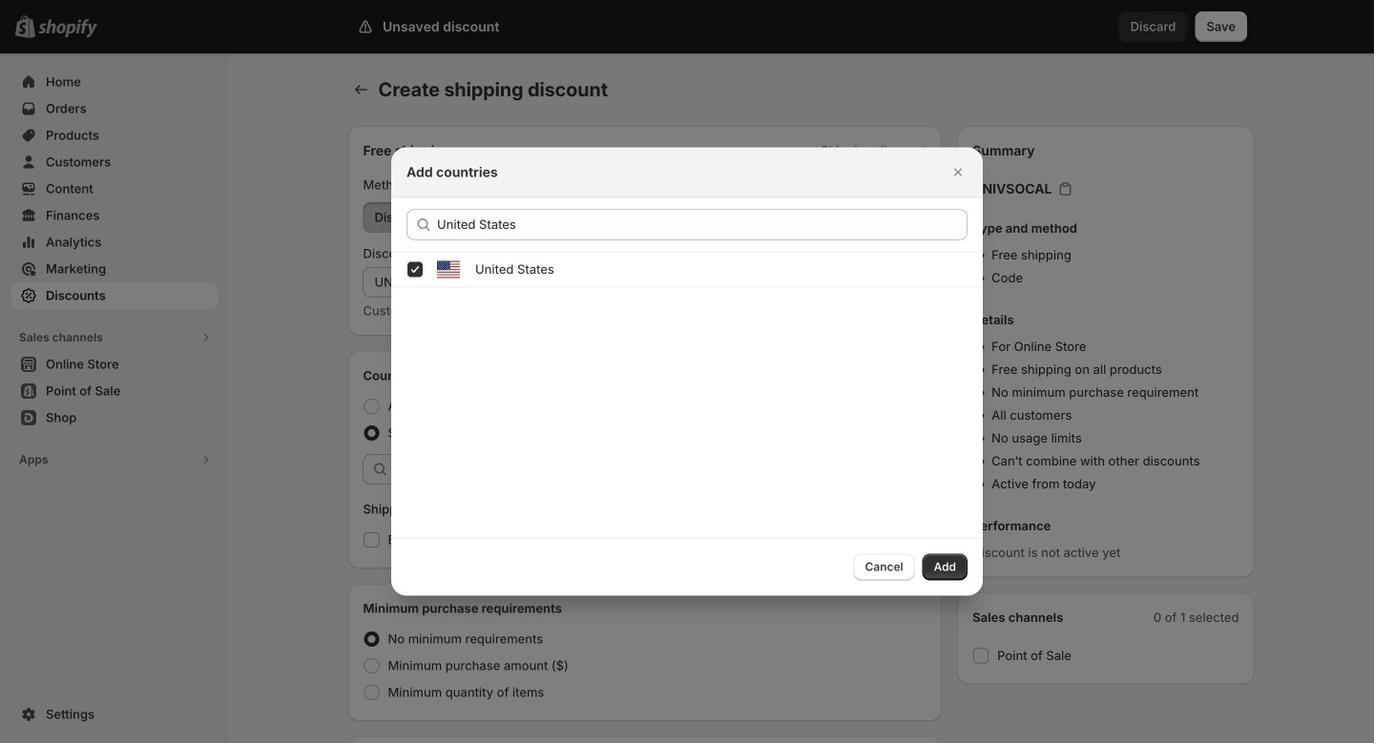 Task type: locate. For each thing, give the bounding box(es) containing it.
dialog
[[0, 147, 1375, 596]]

shopify image
[[38, 19, 97, 38]]



Task type: vqa. For each thing, say whether or not it's contained in the screenshot.
Search countries 'text field'
yes



Task type: describe. For each thing, give the bounding box(es) containing it.
Search countries text field
[[437, 210, 968, 240]]



